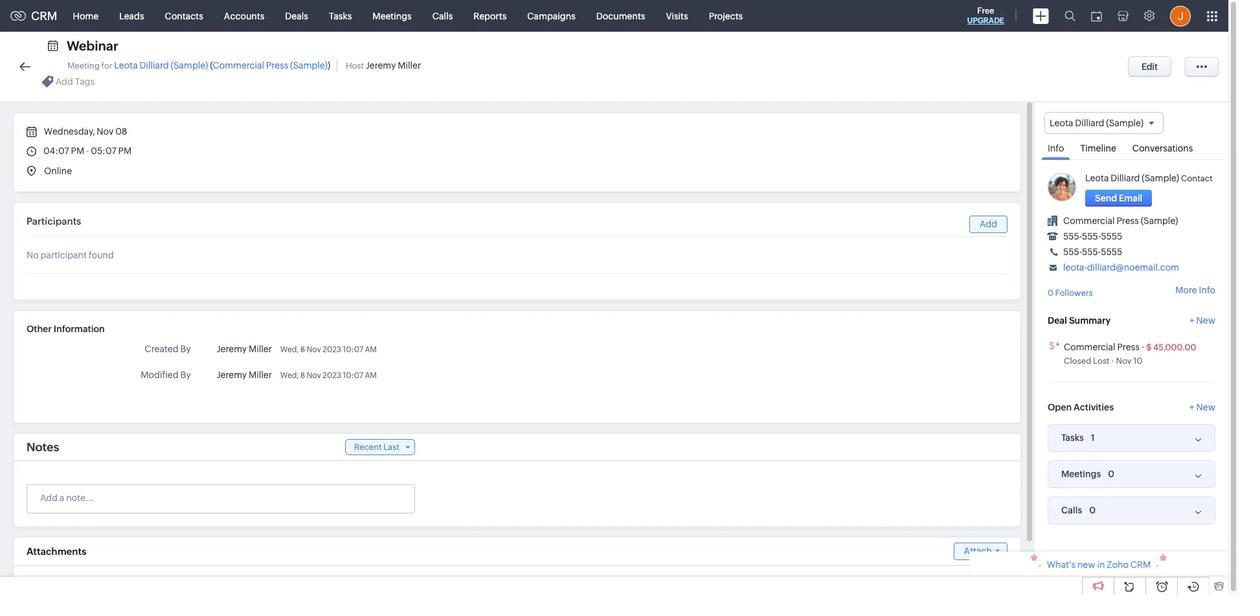 Task type: vqa. For each thing, say whether or not it's contained in the screenshot.
the Users
no



Task type: describe. For each thing, give the bounding box(es) containing it.
info link
[[1042, 134, 1071, 160]]

8 for modified by
[[300, 371, 305, 380]]

1 5555 from the top
[[1101, 231, 1123, 242]]

commercial press link
[[1064, 342, 1140, 352]]

reports link
[[463, 0, 517, 31]]

conversations link
[[1126, 134, 1200, 159]]

wed, 8 nov 2023 10:07 am for created by
[[280, 345, 377, 354]]

leota-dilliard@noemail.com link
[[1064, 262, 1180, 273]]

accounts
[[224, 11, 265, 21]]

leota dilliard (sample) contact
[[1086, 173, 1213, 183]]

commercial for commercial press (sample)
[[1064, 216, 1115, 226]]

miller for modified by
[[249, 370, 272, 380]]

attach link
[[954, 543, 1008, 560]]

0 vertical spatial crm
[[31, 9, 57, 23]]

timeline
[[1081, 143, 1117, 154]]

campaigns
[[527, 11, 576, 21]]

modified
[[141, 370, 179, 380]]

1 vertical spatial commercial press (sample) link
[[1064, 216, 1179, 226]]

visits link
[[656, 0, 699, 31]]

upgrade
[[968, 16, 1005, 25]]

modified by
[[141, 370, 191, 380]]

leads link
[[109, 0, 155, 31]]

other
[[27, 324, 52, 334]]

meeting for leota dilliard (sample) ( commercial press (sample) )
[[67, 60, 330, 71]]

1 new from the top
[[1197, 315, 1216, 326]]

wed, for modified by
[[280, 371, 299, 380]]

participants
[[27, 216, 81, 227]]

contacts
[[165, 11, 203, 21]]

wednesday,
[[44, 126, 95, 137]]

tags
[[75, 77, 95, 87]]

1 vertical spatial leota dilliard (sample) link
[[1086, 173, 1180, 183]]

leota-
[[1064, 262, 1088, 273]]

summary
[[1069, 315, 1111, 326]]

free
[[978, 6, 995, 16]]

recent last
[[354, 442, 400, 452]]

1 horizontal spatial crm
[[1131, 560, 1151, 570]]

wed, for created by
[[280, 345, 299, 354]]

home
[[73, 11, 99, 21]]

free upgrade
[[968, 6, 1005, 25]]

+ new link
[[1190, 315, 1216, 332]]

profile element
[[1163, 0, 1199, 31]]

am for modified by
[[365, 371, 377, 380]]

1 pm from the left
[[71, 146, 84, 156]]

participant
[[41, 250, 87, 260]]

no
[[27, 250, 39, 260]]

notes
[[27, 441, 59, 454]]

visits
[[666, 11, 688, 21]]

1
[[1091, 433, 1095, 443]]

$
[[1147, 342, 1152, 352]]

online
[[44, 166, 72, 176]]

more info
[[1176, 285, 1216, 296]]

(
[[210, 60, 213, 71]]

04:07
[[43, 146, 69, 156]]

leota dilliard (sample)
[[1050, 118, 1144, 128]]

0 horizontal spatial leota dilliard (sample) link
[[114, 60, 208, 71]]

home link
[[63, 0, 109, 31]]

2023 for created by
[[323, 345, 341, 354]]

nov inside commercial press · $ 45,000.00 closed lost · nov 10
[[1116, 356, 1132, 366]]

by for created by
[[180, 344, 191, 354]]

commercial press · $ 45,000.00 closed lost · nov 10
[[1064, 342, 1197, 366]]

dilliard@noemail.com
[[1087, 262, 1180, 273]]

projects
[[709, 11, 743, 21]]

more
[[1176, 285, 1198, 296]]

45,000.00
[[1154, 342, 1197, 352]]

leads
[[119, 11, 144, 21]]

zoho
[[1107, 560, 1129, 570]]

found
[[89, 250, 114, 260]]

1 horizontal spatial tasks
[[1062, 433, 1084, 443]]

new
[[1078, 560, 1096, 570]]

host
[[346, 61, 364, 71]]

add for add tags
[[56, 77, 73, 87]]

last
[[384, 442, 400, 452]]

0 for calls
[[1090, 505, 1096, 515]]

0 horizontal spatial ·
[[1112, 356, 1115, 366]]

leota for leota dilliard (sample) contact
[[1086, 173, 1109, 183]]

Leota Dilliard (Sample) field
[[1045, 112, 1164, 134]]

08
[[115, 126, 127, 137]]

more info link
[[1176, 285, 1216, 296]]

1 vertical spatial calls
[[1062, 505, 1083, 516]]

open activities
[[1048, 402, 1114, 412]]

)
[[328, 60, 330, 71]]

campaigns link
[[517, 0, 586, 31]]

deals
[[285, 11, 308, 21]]

tasks link
[[319, 0, 362, 31]]

contact
[[1182, 174, 1213, 183]]

accounts link
[[214, 0, 275, 31]]

1 horizontal spatial meetings
[[1062, 469, 1102, 480]]

0 horizontal spatial commercial press (sample) link
[[213, 60, 328, 71]]

commercial for commercial press · $ 45,000.00 closed lost · nov 10
[[1064, 342, 1116, 352]]

what's new in zoho crm link
[[970, 552, 1229, 577]]

commercial press (sample)
[[1064, 216, 1179, 226]]

1 + from the top
[[1190, 315, 1195, 326]]

contacts link
[[155, 0, 214, 31]]

-
[[86, 146, 89, 156]]



Task type: locate. For each thing, give the bounding box(es) containing it.
2 pm from the left
[[118, 146, 132, 156]]

press for commercial press · $ 45,000.00 closed lost · nov 10
[[1118, 342, 1140, 352]]

1 horizontal spatial ·
[[1142, 342, 1145, 352]]

(sample) for leota dilliard (sample)
[[1107, 118, 1144, 128]]

1 555-555-5555 from the top
[[1064, 231, 1123, 242]]

miller
[[398, 60, 421, 71], [249, 344, 272, 354], [249, 370, 272, 380]]

search element
[[1057, 0, 1084, 32]]

1 am from the top
[[365, 345, 377, 354]]

created by
[[145, 344, 191, 354]]

calls left "reports"
[[433, 11, 453, 21]]

1 vertical spatial commercial
[[1064, 216, 1115, 226]]

open
[[1048, 402, 1072, 412]]

create menu image
[[1033, 8, 1049, 24]]

1 horizontal spatial pm
[[118, 146, 132, 156]]

1 vertical spatial meetings
[[1062, 469, 1102, 480]]

0 horizontal spatial crm
[[31, 9, 57, 23]]

0 vertical spatial 555-555-5555
[[1064, 231, 1123, 242]]

0 vertical spatial jeremy
[[366, 60, 396, 71]]

0 vertical spatial + new
[[1190, 315, 1216, 326]]

2 vertical spatial press
[[1118, 342, 1140, 352]]

by for modified by
[[180, 370, 191, 380]]

04:07 pm - 05:07 pm
[[43, 146, 132, 156]]

0 vertical spatial jeremy miller
[[217, 344, 272, 354]]

0 vertical spatial new
[[1197, 315, 1216, 326]]

05:07
[[91, 146, 116, 156]]

no participant found
[[27, 250, 114, 260]]

closed
[[1064, 356, 1092, 366]]

created
[[145, 344, 179, 354]]

0 horizontal spatial calls
[[433, 11, 453, 21]]

0 vertical spatial dilliard
[[140, 60, 169, 71]]

1 horizontal spatial 0
[[1090, 505, 1096, 515]]

0 vertical spatial miller
[[398, 60, 421, 71]]

search image
[[1065, 10, 1076, 21]]

2 2023 from the top
[[323, 371, 341, 380]]

0 vertical spatial info
[[1048, 143, 1065, 154]]

by right modified
[[180, 370, 191, 380]]

leota for leota dilliard (sample)
[[1050, 118, 1074, 128]]

2 horizontal spatial dilliard
[[1111, 173, 1140, 183]]

0 vertical spatial leota dilliard (sample) link
[[114, 60, 208, 71]]

crm left home link
[[31, 9, 57, 23]]

2 am from the top
[[365, 371, 377, 380]]

activities
[[1074, 402, 1114, 412]]

1 8 from the top
[[300, 345, 305, 354]]

profile image
[[1171, 6, 1191, 26]]

1 horizontal spatial info
[[1199, 285, 1216, 296]]

commercial down the "accounts"
[[213, 60, 264, 71]]

2 5555 from the top
[[1101, 247, 1123, 257]]

miller for created by
[[249, 344, 272, 354]]

0 vertical spatial by
[[180, 344, 191, 354]]

1 vertical spatial leota
[[1050, 118, 1074, 128]]

0 vertical spatial commercial
[[213, 60, 264, 71]]

leota dilliard (sample) link left '('
[[114, 60, 208, 71]]

0 horizontal spatial meetings
[[373, 11, 412, 21]]

1 vertical spatial wed,
[[280, 371, 299, 380]]

lost
[[1094, 356, 1110, 366]]

1 horizontal spatial commercial press (sample) link
[[1064, 216, 1179, 226]]

1 vertical spatial ·
[[1112, 356, 1115, 366]]

1 vertical spatial by
[[180, 370, 191, 380]]

(sample) for leota dilliard (sample) contact
[[1142, 173, 1180, 183]]

0 vertical spatial calls
[[433, 11, 453, 21]]

2023 for modified by
[[323, 371, 341, 380]]

leota inside "field"
[[1050, 118, 1074, 128]]

am
[[365, 345, 377, 354], [365, 371, 377, 380]]

0 vertical spatial ·
[[1142, 342, 1145, 352]]

1 vertical spatial wed, 8 nov 2023 10:07 am
[[280, 371, 377, 380]]

2 vertical spatial jeremy
[[217, 370, 247, 380]]

by right created
[[180, 344, 191, 354]]

1 vertical spatial am
[[365, 371, 377, 380]]

jeremy
[[366, 60, 396, 71], [217, 344, 247, 354], [217, 370, 247, 380]]

0 vertical spatial commercial press (sample) link
[[213, 60, 328, 71]]

dilliard down the timeline
[[1111, 173, 1140, 183]]

1 vertical spatial + new
[[1190, 402, 1216, 412]]

1 vertical spatial jeremy miller
[[217, 370, 272, 380]]

deal summary
[[1048, 315, 1111, 326]]

10:07 for modified by
[[343, 371, 363, 380]]

dilliard
[[140, 60, 169, 71], [1076, 118, 1105, 128], [1111, 173, 1140, 183]]

calendar image
[[1092, 11, 1103, 21]]

nov
[[97, 126, 114, 137], [307, 345, 321, 354], [1116, 356, 1132, 366], [307, 371, 321, 380]]

deals link
[[275, 0, 319, 31]]

conversations
[[1133, 143, 1194, 154]]

1 + new from the top
[[1190, 315, 1216, 326]]

0
[[1048, 288, 1054, 298], [1109, 469, 1115, 479], [1090, 505, 1096, 515]]

calls
[[433, 11, 453, 21], [1062, 505, 1083, 516]]

10:07 for created by
[[343, 345, 363, 354]]

1 vertical spatial press
[[1117, 216, 1139, 226]]

1 vertical spatial info
[[1199, 285, 1216, 296]]

2 555-555-5555 from the top
[[1064, 247, 1123, 257]]

1 10:07 from the top
[[343, 345, 363, 354]]

2 vertical spatial dilliard
[[1111, 173, 1140, 183]]

host jeremy miller
[[346, 60, 421, 71]]

+ down more info link on the right top
[[1190, 315, 1195, 326]]

(sample) up timeline link
[[1107, 118, 1144, 128]]

1 wed, 8 nov 2023 10:07 am from the top
[[280, 345, 377, 354]]

2 + from the top
[[1190, 402, 1195, 412]]

10
[[1134, 356, 1143, 366]]

commercial up the leota-
[[1064, 216, 1115, 226]]

2 wed, from the top
[[280, 371, 299, 380]]

documents link
[[586, 0, 656, 31]]

0 vertical spatial wed, 8 nov 2023 10:07 am
[[280, 345, 377, 354]]

tasks
[[329, 11, 352, 21], [1062, 433, 1084, 443]]

0 followers
[[1048, 288, 1093, 298]]

1 horizontal spatial add
[[980, 219, 998, 229]]

meetings down 1
[[1062, 469, 1102, 480]]

leota dilliard (sample) link down conversations at the right top of the page
[[1086, 173, 1180, 183]]

1 vertical spatial dilliard
[[1076, 118, 1105, 128]]

8 for created by
[[300, 345, 305, 354]]

555-555-5555 up the leota-
[[1064, 247, 1123, 257]]

0 vertical spatial press
[[266, 60, 288, 71]]

0 vertical spatial wed,
[[280, 345, 299, 354]]

1 vertical spatial tasks
[[1062, 433, 1084, 443]]

projects link
[[699, 0, 754, 31]]

other information
[[27, 324, 105, 334]]

1 2023 from the top
[[323, 345, 341, 354]]

0 horizontal spatial dilliard
[[140, 60, 169, 71]]

pm down 08
[[118, 146, 132, 156]]

leota down the timeline
[[1086, 173, 1109, 183]]

jeremy for created by
[[217, 344, 247, 354]]

(sample) down conversations at the right top of the page
[[1142, 173, 1180, 183]]

0 horizontal spatial pm
[[71, 146, 84, 156]]

(sample) for commercial press (sample)
[[1141, 216, 1179, 226]]

2 10:07 from the top
[[343, 371, 363, 380]]

0 vertical spatial +
[[1190, 315, 1195, 326]]

None button
[[1129, 56, 1172, 77], [1086, 190, 1153, 207], [1129, 56, 1172, 77], [1086, 190, 1153, 207]]

· right 'lost'
[[1112, 356, 1115, 366]]

leota dilliard (sample) link
[[114, 60, 208, 71], [1086, 173, 1180, 183]]

10:07
[[343, 345, 363, 354], [343, 371, 363, 380]]

deal
[[1048, 315, 1068, 326]]

5555
[[1101, 231, 1123, 242], [1101, 247, 1123, 257]]

tasks right deals link
[[329, 11, 352, 21]]

press left )
[[266, 60, 288, 71]]

info right more
[[1199, 285, 1216, 296]]

what's
[[1047, 560, 1076, 570]]

1 jeremy miller from the top
[[217, 344, 272, 354]]

1 horizontal spatial calls
[[1062, 505, 1083, 516]]

1 vertical spatial add
[[980, 219, 998, 229]]

meetings
[[373, 11, 412, 21], [1062, 469, 1102, 480]]

jeremy miller for modified by
[[217, 370, 272, 380]]

add
[[56, 77, 73, 87], [980, 219, 998, 229]]

0 horizontal spatial tasks
[[329, 11, 352, 21]]

am for created by
[[365, 345, 377, 354]]

1 vertical spatial +
[[1190, 402, 1195, 412]]

(sample) left host
[[290, 60, 328, 71]]

add tags
[[56, 77, 95, 87]]

commercial press (sample) link down the "accounts"
[[213, 60, 328, 71]]

meetings link
[[362, 0, 422, 31]]

1 vertical spatial 5555
[[1101, 247, 1123, 257]]

1 vertical spatial 8
[[300, 371, 305, 380]]

0 for meetings
[[1109, 469, 1115, 479]]

commercial up 'lost'
[[1064, 342, 1116, 352]]

555-
[[1064, 231, 1083, 242], [1083, 231, 1101, 242], [1064, 247, 1083, 257], [1083, 247, 1101, 257]]

dilliard for leota dilliard (sample)
[[1076, 118, 1105, 128]]

press
[[266, 60, 288, 71], [1117, 216, 1139, 226], [1118, 342, 1140, 352]]

1 vertical spatial jeremy
[[217, 344, 247, 354]]

webinar
[[67, 38, 118, 53]]

timeline link
[[1074, 134, 1123, 159]]

press up 10 at bottom right
[[1118, 342, 1140, 352]]

2 + new from the top
[[1190, 402, 1216, 412]]

1 vertical spatial 10:07
[[343, 371, 363, 380]]

press for commercial press (sample)
[[1117, 216, 1139, 226]]

1 vertical spatial crm
[[1131, 560, 1151, 570]]

0 horizontal spatial add
[[56, 77, 73, 87]]

2 8 from the top
[[300, 371, 305, 380]]

dilliard for leota dilliard (sample) contact
[[1111, 173, 1140, 183]]

+
[[1190, 315, 1195, 326], [1190, 402, 1195, 412]]

2 wed, 8 nov 2023 10:07 am from the top
[[280, 371, 377, 380]]

Add a note... field
[[27, 492, 414, 505]]

dilliard inside "field"
[[1076, 118, 1105, 128]]

2 vertical spatial miller
[[249, 370, 272, 380]]

0 vertical spatial 10:07
[[343, 345, 363, 354]]

crm link
[[10, 9, 57, 23]]

for
[[101, 61, 112, 71]]

1 vertical spatial 2023
[[323, 371, 341, 380]]

1 by from the top
[[180, 344, 191, 354]]

5555 up leota-dilliard@noemail.com link
[[1101, 247, 1123, 257]]

information
[[54, 324, 105, 334]]

dilliard up timeline link
[[1076, 118, 1105, 128]]

· left $
[[1142, 342, 1145, 352]]

2 vertical spatial 0
[[1090, 505, 1096, 515]]

commercial
[[213, 60, 264, 71], [1064, 216, 1115, 226], [1064, 342, 1116, 352]]

commercial inside commercial press · $ 45,000.00 closed lost · nov 10
[[1064, 342, 1116, 352]]

0 vertical spatial tasks
[[329, 11, 352, 21]]

pm left -
[[71, 146, 84, 156]]

commercial press (sample) link up leota-dilliard@noemail.com
[[1064, 216, 1179, 226]]

2 jeremy miller from the top
[[217, 370, 272, 380]]

followers
[[1056, 288, 1093, 298]]

0 horizontal spatial leota
[[114, 60, 138, 71]]

2 new from the top
[[1197, 402, 1216, 412]]

·
[[1142, 342, 1145, 352], [1112, 356, 1115, 366]]

wed,
[[280, 345, 299, 354], [280, 371, 299, 380]]

leota right for
[[114, 60, 138, 71]]

meetings inside "link"
[[373, 11, 412, 21]]

1 wed, from the top
[[280, 345, 299, 354]]

0 horizontal spatial info
[[1048, 143, 1065, 154]]

0 vertical spatial 0
[[1048, 288, 1054, 298]]

1 vertical spatial new
[[1197, 402, 1216, 412]]

1 horizontal spatial dilliard
[[1076, 118, 1105, 128]]

+ new
[[1190, 315, 1216, 326], [1190, 402, 1216, 412]]

1 horizontal spatial leota
[[1050, 118, 1074, 128]]

pm
[[71, 146, 84, 156], [118, 146, 132, 156]]

commercial press (sample) link
[[213, 60, 328, 71], [1064, 216, 1179, 226]]

0 vertical spatial am
[[365, 345, 377, 354]]

0 horizontal spatial 0
[[1048, 288, 1054, 298]]

leota-dilliard@noemail.com
[[1064, 262, 1180, 273]]

(sample) down leota dilliard (sample) contact
[[1141, 216, 1179, 226]]

1 vertical spatial miller
[[249, 344, 272, 354]]

reports
[[474, 11, 507, 21]]

leota up info link
[[1050, 118, 1074, 128]]

0 vertical spatial leota
[[114, 60, 138, 71]]

2023
[[323, 345, 341, 354], [323, 371, 341, 380]]

0 vertical spatial add
[[56, 77, 73, 87]]

by
[[180, 344, 191, 354], [180, 370, 191, 380]]

1 vertical spatial 0
[[1109, 469, 1115, 479]]

info
[[1048, 143, 1065, 154], [1199, 285, 1216, 296]]

in
[[1098, 560, 1105, 570]]

crm right zoho
[[1131, 560, 1151, 570]]

add link
[[970, 216, 1008, 233]]

0 vertical spatial meetings
[[373, 11, 412, 21]]

meetings up host jeremy miller on the top of page
[[373, 11, 412, 21]]

0 vertical spatial 5555
[[1101, 231, 1123, 242]]

jeremy miller for created by
[[217, 344, 272, 354]]

wed, 8 nov 2023 10:07 am for modified by
[[280, 371, 377, 380]]

555-555-5555
[[1064, 231, 1123, 242], [1064, 247, 1123, 257]]

2 vertical spatial leota
[[1086, 173, 1109, 183]]

recent
[[354, 442, 382, 452]]

attach
[[964, 546, 992, 556]]

2 horizontal spatial 0
[[1109, 469, 1115, 479]]

dilliard right for
[[140, 60, 169, 71]]

1 vertical spatial 555-555-5555
[[1064, 247, 1123, 257]]

tasks left 1
[[1062, 433, 1084, 443]]

555-555-5555 down commercial press (sample)
[[1064, 231, 1123, 242]]

create menu element
[[1025, 0, 1057, 31]]

(sample) inside leota dilliard (sample) "field"
[[1107, 118, 1144, 128]]

2 horizontal spatial leota
[[1086, 173, 1109, 183]]

jeremy for modified by
[[217, 370, 247, 380]]

press up dilliard@noemail.com
[[1117, 216, 1139, 226]]

calls link
[[422, 0, 463, 31]]

press inside commercial press · $ 45,000.00 closed lost · nov 10
[[1118, 342, 1140, 352]]

info left the timeline
[[1048, 143, 1065, 154]]

what's new in zoho crm
[[1047, 560, 1151, 570]]

0 vertical spatial 8
[[300, 345, 305, 354]]

wed, 8 nov 2023 10:07 am
[[280, 345, 377, 354], [280, 371, 377, 380]]

calls up what's
[[1062, 505, 1083, 516]]

wednesday, nov 08
[[42, 126, 127, 137]]

+ down 45,000.00
[[1190, 402, 1195, 412]]

attachments
[[27, 546, 86, 557]]

1 horizontal spatial leota dilliard (sample) link
[[1086, 173, 1180, 183]]

2 vertical spatial commercial
[[1064, 342, 1116, 352]]

add for add
[[980, 219, 998, 229]]

5555 down commercial press (sample)
[[1101, 231, 1123, 242]]

(sample) left '('
[[171, 60, 208, 71]]

meeting
[[67, 61, 100, 71]]

2 by from the top
[[180, 370, 191, 380]]

0 vertical spatial 2023
[[323, 345, 341, 354]]



